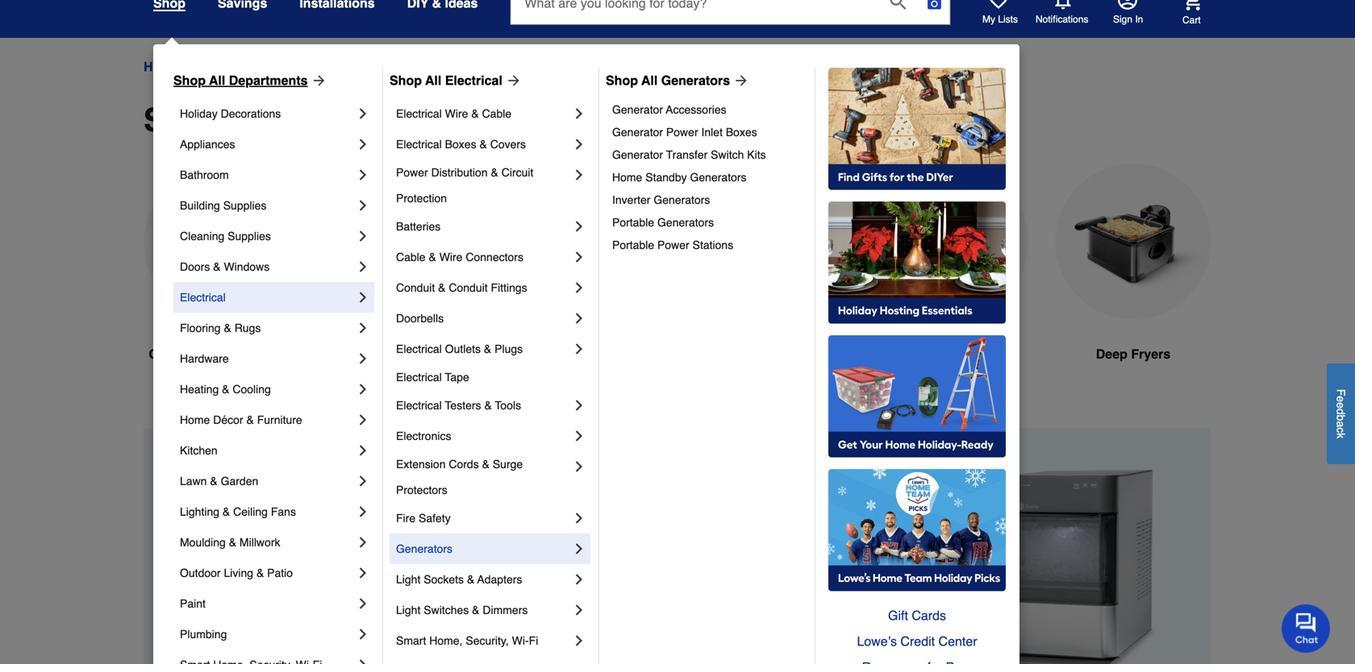 Task type: describe. For each thing, give the bounding box(es) containing it.
deep
[[1096, 347, 1128, 362]]

electrical tape
[[396, 371, 469, 384]]

all for departments
[[209, 73, 225, 88]]

electrical up electrical wire & cable link
[[445, 73, 502, 88]]

chevron right image for doorbells
[[571, 311, 587, 327]]

doorbells
[[396, 312, 444, 325]]

generators down the switch
[[690, 171, 747, 184]]

security,
[[466, 635, 509, 648]]

1 vertical spatial appliances link
[[180, 129, 355, 160]]

kits
[[747, 148, 766, 161]]

k
[[1335, 433, 1348, 439]]

power for generator
[[666, 126, 698, 139]]

holiday decorations link
[[180, 98, 355, 129]]

holiday decorations
[[180, 107, 281, 120]]

lawn & garden
[[180, 475, 258, 488]]

lowe's home improvement notification center image
[[1053, 0, 1073, 10]]

tape
[[445, 371, 469, 384]]

arrow right image for shop all generators
[[730, 73, 749, 89]]

credit
[[901, 634, 935, 649]]

power inside 'power distribution & circuit protection'
[[396, 166, 428, 179]]

& left rugs
[[224, 322, 231, 335]]

1 conduit from the left
[[396, 282, 435, 294]]

chevron right image for building supplies
[[355, 198, 371, 214]]

extension cords & surge protectors
[[396, 458, 526, 497]]

flooring & rugs
[[180, 322, 261, 335]]

cooling
[[233, 383, 271, 396]]

cards
[[912, 609, 946, 624]]

chevron right image for electrical
[[355, 290, 371, 306]]

electrical link
[[180, 282, 355, 313]]

chevron right image for conduit & conduit fittings
[[571, 280, 587, 296]]

& left cooling
[[222, 383, 229, 396]]

chevron right image for doors & windows
[[355, 259, 371, 275]]

transfer
[[666, 148, 708, 161]]

fi
[[529, 635, 538, 648]]

& right the lawn
[[210, 475, 218, 488]]

1 vertical spatial cable
[[396, 251, 426, 264]]

& right doors
[[213, 261, 221, 273]]

doors & windows link
[[180, 252, 355, 282]]

light switches & dimmers link
[[396, 595, 571, 626]]

home for home
[[144, 59, 179, 74]]

chevron right image for kitchen
[[355, 443, 371, 459]]

generator power inlet boxes link
[[612, 121, 803, 144]]

light sockets & adapters
[[396, 574, 522, 586]]

patio
[[267, 567, 293, 580]]

appliances inside the small appliances link
[[312, 59, 375, 74]]

lighting & ceiling fans link
[[180, 497, 355, 528]]

microwaves
[[222, 347, 295, 362]]

cable & wire connectors
[[396, 251, 523, 264]]

plugs
[[495, 343, 523, 356]]

outdoor living & patio
[[180, 567, 293, 580]]

center
[[939, 634, 977, 649]]

countertop
[[149, 347, 218, 362]]

& down batteries
[[429, 251, 436, 264]]

d
[[1335, 409, 1348, 415]]

lists
[[998, 14, 1018, 25]]

surge
[[493, 458, 523, 471]]

electronics link
[[396, 421, 571, 452]]

circuit
[[502, 166, 534, 179]]

& right sockets
[[467, 574, 475, 586]]

gift cards link
[[828, 603, 1006, 629]]

conduit & conduit fittings link
[[396, 273, 571, 303]]

home standby generators
[[612, 171, 747, 184]]

décor
[[213, 414, 243, 427]]

find gifts for the diyer. image
[[828, 68, 1006, 190]]

& left the patio
[[256, 567, 264, 580]]

paint
[[180, 598, 206, 611]]

light sockets & adapters link
[[396, 565, 571, 595]]

dimmers
[[483, 604, 528, 617]]

home décor & furniture
[[180, 414, 302, 427]]

portable for portable generators
[[612, 216, 654, 229]]

toaster ovens
[[542, 347, 631, 362]]

0 vertical spatial appliances link
[[194, 57, 262, 77]]

building
[[180, 199, 220, 212]]

small appliances link
[[277, 57, 375, 77]]

a silver-colored new air portable ice maker. image
[[326, 164, 482, 320]]

adapters
[[477, 574, 522, 586]]

shop all departments link
[[173, 71, 327, 90]]

fire safety link
[[396, 503, 571, 534]]

light switches & dimmers
[[396, 604, 528, 617]]

electrical boxes & covers link
[[396, 129, 571, 160]]

sign
[[1113, 14, 1133, 25]]

cart
[[1183, 14, 1201, 26]]

electrical wire & cable
[[396, 107, 512, 120]]

chevron right image for smart home, security, wi-fi
[[571, 633, 587, 649]]

generator transfer switch kits
[[612, 148, 766, 161]]

shop all electrical
[[390, 73, 502, 88]]

advertisement region
[[144, 429, 1212, 665]]

countertop microwaves
[[149, 347, 295, 362]]

home for home décor & furniture
[[180, 414, 210, 427]]

switch
[[711, 148, 744, 161]]

chevron right image for light switches & dimmers
[[571, 603, 587, 619]]

generator accessories link
[[612, 98, 803, 121]]

portable for portable power stations
[[612, 239, 654, 252]]

electronics
[[396, 430, 451, 443]]

& right décor
[[246, 414, 254, 427]]

building supplies link
[[180, 190, 355, 221]]

& down cable & wire connectors
[[438, 282, 446, 294]]

moulding & millwork link
[[180, 528, 355, 558]]

boxes inside "link"
[[445, 138, 476, 151]]

electrical for electrical boxes & covers
[[396, 138, 442, 151]]

c
[[1335, 428, 1348, 433]]

light for light sockets & adapters
[[396, 574, 421, 586]]

wire inside electrical wire & cable link
[[445, 107, 468, 120]]

electrical outlets & plugs
[[396, 343, 523, 356]]

inlet
[[701, 126, 723, 139]]

chevron right image for paint
[[355, 596, 371, 612]]

chevron right image for generators
[[571, 541, 587, 557]]

electrical for electrical wire & cable
[[396, 107, 442, 120]]

lowe's home team holiday picks. image
[[828, 469, 1006, 592]]

a gray and stainless steel ninja air fryer. image
[[691, 164, 847, 320]]

light for light switches & dimmers
[[396, 604, 421, 617]]

ice
[[399, 347, 417, 362]]

electrical for electrical testers & tools
[[396, 399, 442, 412]]

electrical wire & cable link
[[396, 98, 571, 129]]

portable ice makers link
[[326, 164, 482, 403]]

kitchen link
[[180, 436, 355, 466]]

in
[[1135, 14, 1143, 25]]

generators down home standby generators
[[654, 194, 710, 207]]

gift cards
[[888, 609, 946, 624]]

power for portable
[[657, 239, 689, 252]]

shop for shop all departments
[[173, 73, 206, 88]]

paint link
[[180, 589, 355, 620]]

sign in button
[[1113, 0, 1143, 26]]

shop all generators
[[606, 73, 730, 88]]

standby
[[646, 171, 687, 184]]

lowe's home improvement lists image
[[989, 0, 1008, 10]]

doors
[[180, 261, 210, 273]]

cable & wire connectors link
[[396, 242, 571, 273]]

shop all electrical link
[[390, 71, 522, 90]]

chevron right image for electrical wire & cable
[[571, 106, 587, 122]]

smart
[[396, 635, 426, 648]]



Task type: vqa. For each thing, say whether or not it's contained in the screenshot.
Set in Sullivans 6-Pack Red Standard Indoor Ornament Set - Christmas Winter Holiday Decoration
no



Task type: locate. For each thing, give the bounding box(es) containing it.
shop up 'generator accessories'
[[606, 73, 638, 88]]

1 e from the top
[[1335, 396, 1348, 402]]

& left circuit
[[491, 166, 498, 179]]

& left tools
[[484, 399, 492, 412]]

blenders link
[[873, 164, 1029, 403]]

supplies up windows
[[228, 230, 271, 243]]

e up b
[[1335, 402, 1348, 409]]

1 vertical spatial light
[[396, 604, 421, 617]]

appliances down the small appliances link
[[238, 102, 410, 139]]

1 horizontal spatial shop
[[390, 73, 422, 88]]

arrow right image inside shop all electrical link
[[502, 73, 522, 89]]

3 generator from the top
[[612, 148, 663, 161]]

3 arrow right image from the left
[[730, 73, 749, 89]]

generators inside "link"
[[661, 73, 730, 88]]

home link
[[144, 57, 179, 77]]

2 light from the top
[[396, 604, 421, 617]]

generators down the "fire safety"
[[396, 543, 453, 556]]

0 horizontal spatial all
[[209, 73, 225, 88]]

1 arrow right image from the left
[[308, 73, 327, 89]]

arrow right image for shop all departments
[[308, 73, 327, 89]]

None search field
[[510, 0, 951, 40]]

makers
[[420, 347, 465, 362]]

1 shop from the left
[[173, 73, 206, 88]]

2 arrow right image from the left
[[502, 73, 522, 89]]

chevron right image
[[355, 106, 371, 122], [571, 136, 587, 152], [355, 167, 371, 183], [355, 228, 371, 244], [355, 259, 371, 275], [571, 280, 587, 296], [355, 290, 371, 306], [355, 320, 371, 336], [355, 351, 371, 367], [355, 412, 371, 428], [355, 443, 371, 459], [571, 511, 587, 527], [355, 535, 371, 551], [571, 541, 587, 557], [355, 596, 371, 612], [571, 633, 587, 649]]

cable up covers
[[482, 107, 512, 120]]

covers
[[490, 138, 526, 151]]

small up bathroom
[[144, 102, 230, 139]]

electrical down the shop all electrical
[[396, 107, 442, 120]]

all for generators
[[641, 73, 658, 88]]

home,
[[429, 635, 463, 648]]

power up protection
[[396, 166, 428, 179]]

1 generator from the top
[[612, 103, 663, 116]]

conduit & conduit fittings
[[396, 282, 527, 294]]

1 horizontal spatial home
[[180, 414, 210, 427]]

1 light from the top
[[396, 574, 421, 586]]

1 vertical spatial wire
[[439, 251, 463, 264]]

supplies up cleaning supplies
[[223, 199, 267, 212]]

lawn
[[180, 475, 207, 488]]

home for home standby generators
[[612, 171, 642, 184]]

fire
[[396, 512, 416, 525]]

toaster ovens link
[[508, 164, 665, 403]]

0 vertical spatial generator
[[612, 103, 663, 116]]

1 horizontal spatial small
[[277, 59, 309, 74]]

generator for generator power inlet boxes
[[612, 126, 663, 139]]

appliances link up holiday decorations
[[194, 57, 262, 77]]

2 vertical spatial home
[[180, 414, 210, 427]]

heating & cooling
[[180, 383, 271, 396]]

chevron right image for holiday decorations
[[355, 106, 371, 122]]

appliances link
[[194, 57, 262, 77], [180, 129, 355, 160]]

inverter generators link
[[612, 189, 803, 211]]

power down portable generators
[[657, 239, 689, 252]]

fans
[[271, 506, 296, 519]]

batteries
[[396, 220, 441, 233]]

camera image
[[926, 0, 943, 11]]

a stainless steel toaster oven. image
[[508, 164, 665, 320]]

heating
[[180, 383, 219, 396]]

cable down batteries
[[396, 251, 426, 264]]

inverter
[[612, 194, 651, 207]]

chevron right image for bathroom
[[355, 167, 371, 183]]

light up smart
[[396, 604, 421, 617]]

batteries link
[[396, 211, 571, 242]]

arrow right image up generator accessories link
[[730, 73, 749, 89]]

supplies for cleaning supplies
[[228, 230, 271, 243]]

arrow right image inside shop all generators "link"
[[730, 73, 749, 89]]

0 horizontal spatial home
[[144, 59, 179, 74]]

0 vertical spatial portable
[[612, 216, 654, 229]]

chevron right image for heating & cooling
[[355, 382, 371, 398]]

chevron right image
[[571, 106, 587, 122], [355, 136, 371, 152], [571, 167, 587, 183], [355, 198, 371, 214], [571, 219, 587, 235], [571, 249, 587, 265], [571, 311, 587, 327], [571, 341, 587, 357], [355, 382, 371, 398], [571, 398, 587, 414], [571, 428, 587, 444], [571, 459, 587, 475], [355, 474, 371, 490], [355, 504, 371, 520], [355, 565, 371, 582], [571, 572, 587, 588], [571, 603, 587, 619], [355, 627, 371, 643], [355, 657, 371, 665]]

1 horizontal spatial conduit
[[449, 282, 488, 294]]

2 horizontal spatial home
[[612, 171, 642, 184]]

building supplies
[[180, 199, 267, 212]]

1 horizontal spatial all
[[425, 73, 441, 88]]

portable generators link
[[612, 211, 803, 234]]

electrical down "doorbells"
[[396, 343, 442, 356]]

small appliances down departments
[[144, 102, 410, 139]]

notifications
[[1036, 14, 1088, 25]]

chevron right image for electrical testers & tools
[[571, 398, 587, 414]]

generators
[[661, 73, 730, 88], [690, 171, 747, 184], [654, 194, 710, 207], [657, 216, 714, 229], [396, 543, 453, 556]]

chevron right image for electrical boxes & covers
[[571, 136, 587, 152]]

1 all from the left
[[209, 73, 225, 88]]

& right cords
[[482, 458, 490, 471]]

1 vertical spatial supplies
[[228, 230, 271, 243]]

2 vertical spatial generator
[[612, 148, 663, 161]]

0 horizontal spatial cable
[[396, 251, 426, 264]]

chevron right image for extension cords & surge protectors
[[571, 459, 587, 475]]

shop for shop all electrical
[[390, 73, 422, 88]]

arrow right image up holiday decorations link
[[308, 73, 327, 89]]

light left sockets
[[396, 574, 421, 586]]

1 vertical spatial generator
[[612, 126, 663, 139]]

electrical up flooring
[[180, 291, 226, 304]]

all up 'generator accessories'
[[641, 73, 658, 88]]

0 horizontal spatial boxes
[[445, 138, 476, 151]]

electrical
[[445, 73, 502, 88], [396, 107, 442, 120], [396, 138, 442, 151], [180, 291, 226, 304], [396, 343, 442, 356], [396, 371, 442, 384], [396, 399, 442, 412]]

furniture
[[257, 414, 302, 427]]

cords
[[449, 458, 479, 471]]

& left millwork
[[229, 536, 236, 549]]

appliances up holiday decorations
[[194, 59, 262, 74]]

arrow right image inside shop all departments link
[[308, 73, 327, 89]]

small appliances up holiday decorations link
[[277, 59, 375, 74]]

& left the dimmers
[[472, 604, 480, 617]]

shop for shop all generators
[[606, 73, 638, 88]]

portable
[[612, 216, 654, 229], [612, 239, 654, 252], [344, 347, 395, 362]]

2 conduit from the left
[[449, 282, 488, 294]]

fittings
[[491, 282, 527, 294]]

a chefman stainless steel deep fryer. image
[[1055, 164, 1212, 320]]

heating & cooling link
[[180, 374, 355, 405]]

millwork
[[240, 536, 280, 549]]

2 horizontal spatial arrow right image
[[730, 73, 749, 89]]

arrow right image up electrical wire & cable link
[[502, 73, 522, 89]]

generator for generator accessories
[[612, 103, 663, 116]]

windows
[[224, 261, 270, 273]]

wire up electrical boxes & covers
[[445, 107, 468, 120]]

small
[[277, 59, 309, 74], [144, 102, 230, 139]]

0 vertical spatial wire
[[445, 107, 468, 120]]

shop up holiday
[[173, 73, 206, 88]]

all up electrical wire & cable
[[425, 73, 441, 88]]

0 vertical spatial supplies
[[223, 199, 267, 212]]

chevron right image for home décor & furniture
[[355, 412, 371, 428]]

outlets
[[445, 343, 481, 356]]

power distribution & circuit protection
[[396, 166, 537, 205]]

generator down 'generator accessories'
[[612, 126, 663, 139]]

wire
[[445, 107, 468, 120], [439, 251, 463, 264]]

a black and stainless steel countertop microwave. image
[[144, 164, 300, 320]]

wi-
[[512, 635, 529, 648]]

portable down 'inverter'
[[612, 216, 654, 229]]

chat invite button image
[[1282, 604, 1331, 653]]

chevron right image for fire safety
[[571, 511, 587, 527]]

e up d
[[1335, 396, 1348, 402]]

2 vertical spatial power
[[657, 239, 689, 252]]

power up transfer
[[666, 126, 698, 139]]

doorbells link
[[396, 303, 571, 334]]

a
[[1335, 421, 1348, 428]]

lowe's home improvement account image
[[1118, 0, 1137, 10]]

living
[[224, 567, 253, 580]]

3 all from the left
[[641, 73, 658, 88]]

0 horizontal spatial conduit
[[396, 282, 435, 294]]

portable for portable ice makers
[[344, 347, 395, 362]]

2 horizontal spatial all
[[641, 73, 658, 88]]

holiday hosting essentials. image
[[828, 202, 1006, 324]]

all up holiday decorations
[[209, 73, 225, 88]]

portable down portable generators
[[612, 239, 654, 252]]

cable
[[482, 107, 512, 120], [396, 251, 426, 264]]

doors & windows
[[180, 261, 270, 273]]

ovens
[[591, 347, 631, 362]]

electrical for electrical outlets & plugs
[[396, 343, 442, 356]]

0 horizontal spatial arrow right image
[[308, 73, 327, 89]]

countertop microwaves link
[[144, 164, 300, 403]]

distribution
[[431, 166, 488, 179]]

deep fryers
[[1096, 347, 1171, 362]]

2 horizontal spatial shop
[[606, 73, 638, 88]]

conduit up "doorbells"
[[396, 282, 435, 294]]

0 vertical spatial cable
[[482, 107, 512, 120]]

1 horizontal spatial arrow right image
[[502, 73, 522, 89]]

electrical up electronics
[[396, 399, 442, 412]]

& inside 'power distribution & circuit protection'
[[491, 166, 498, 179]]

3 shop from the left
[[606, 73, 638, 88]]

blenders
[[923, 347, 979, 362]]

electrical for electrical tape
[[396, 371, 442, 384]]

generators up accessories
[[661, 73, 730, 88]]

2 e from the top
[[1335, 402, 1348, 409]]

switches
[[424, 604, 469, 617]]

2 shop from the left
[[390, 73, 422, 88]]

generator for generator transfer switch kits
[[612, 148, 663, 161]]

conduit
[[396, 282, 435, 294], [449, 282, 488, 294]]

& up electrical boxes & covers "link" at the left top of the page
[[471, 107, 479, 120]]

0 vertical spatial light
[[396, 574, 421, 586]]

chevron right image for appliances
[[355, 136, 371, 152]]

generator down shop all generators
[[612, 103, 663, 116]]

chevron right image for power distribution & circuit protection
[[571, 167, 587, 183]]

portable ice makers
[[344, 347, 465, 362]]

plumbing link
[[180, 620, 355, 650]]

cleaning supplies
[[180, 230, 271, 243]]

electrical inside "link"
[[396, 138, 442, 151]]

portable generators
[[612, 216, 714, 229]]

all for electrical
[[425, 73, 441, 88]]

& left covers
[[480, 138, 487, 151]]

arrow right image
[[308, 73, 327, 89], [502, 73, 522, 89], [730, 73, 749, 89]]

chevron right image for lighting & ceiling fans
[[355, 504, 371, 520]]

arrow right image for shop all electrical
[[502, 73, 522, 89]]

plumbing
[[180, 628, 227, 641]]

boxes up the switch
[[726, 126, 757, 139]]

1 horizontal spatial cable
[[482, 107, 512, 120]]

lighting & ceiling fans
[[180, 506, 296, 519]]

wire up conduit & conduit fittings
[[439, 251, 463, 264]]

electrical down electrical wire & cable
[[396, 138, 442, 151]]

extension cords & surge protectors link
[[396, 452, 571, 503]]

& left plugs
[[484, 343, 491, 356]]

extension
[[396, 458, 446, 471]]

lowe's home improvement cart image
[[1183, 0, 1202, 10]]

0 horizontal spatial shop
[[173, 73, 206, 88]]

small up holiday decorations link
[[277, 59, 309, 74]]

appliances up bathroom
[[180, 138, 235, 151]]

2 vertical spatial portable
[[344, 347, 395, 362]]

my
[[983, 14, 995, 25]]

my lists link
[[983, 0, 1018, 26]]

2 generator from the top
[[612, 126, 663, 139]]

chevron right image for electronics
[[571, 428, 587, 444]]

safety
[[419, 512, 451, 525]]

home standby generators link
[[612, 166, 803, 189]]

lowe's credit center
[[857, 634, 977, 649]]

shop
[[173, 73, 206, 88], [390, 73, 422, 88], [606, 73, 638, 88]]

moulding & millwork
[[180, 536, 280, 549]]

Search Query text field
[[511, 0, 877, 24]]

testers
[[445, 399, 481, 412]]

1 horizontal spatial boxes
[[726, 126, 757, 139]]

chevron right image for outdoor living & patio
[[355, 565, 371, 582]]

chevron right image for electrical outlets & plugs
[[571, 341, 587, 357]]

1 vertical spatial small appliances
[[144, 102, 410, 139]]

& inside extension cords & surge protectors
[[482, 458, 490, 471]]

conduit down cable & wire connectors
[[449, 282, 488, 294]]

0 horizontal spatial small
[[144, 102, 230, 139]]

hardware link
[[180, 344, 355, 374]]

0 vertical spatial small
[[277, 59, 309, 74]]

& left the ceiling
[[223, 506, 230, 519]]

chevron right image for lawn & garden
[[355, 474, 371, 490]]

shop up electrical wire & cable
[[390, 73, 422, 88]]

smart home, security, wi-fi link
[[396, 626, 571, 657]]

appliances link down the decorations at the left
[[180, 129, 355, 160]]

all inside "link"
[[641, 73, 658, 88]]

search image
[[890, 0, 906, 10]]

f e e d b a c k
[[1335, 389, 1348, 439]]

0 vertical spatial home
[[144, 59, 179, 74]]

supplies for building supplies
[[223, 199, 267, 212]]

inverter generators
[[612, 194, 710, 207]]

generators up the portable power stations
[[657, 216, 714, 229]]

wire inside the cable & wire connectors link
[[439, 251, 463, 264]]

chevron right image for moulding & millwork
[[355, 535, 371, 551]]

1 vertical spatial portable
[[612, 239, 654, 252]]

sign in
[[1113, 14, 1143, 25]]

& inside 'link'
[[223, 506, 230, 519]]

0 vertical spatial small appliances
[[277, 59, 375, 74]]

boxes up the distribution
[[445, 138, 476, 151]]

electrical down ice
[[396, 371, 442, 384]]

f
[[1335, 389, 1348, 396]]

1 vertical spatial home
[[612, 171, 642, 184]]

moulding
[[180, 536, 226, 549]]

portable power stations link
[[612, 234, 803, 257]]

1 vertical spatial power
[[396, 166, 428, 179]]

a gray ninja blender. image
[[873, 164, 1029, 320]]

portable inside 'link'
[[344, 347, 395, 362]]

1 vertical spatial small
[[144, 102, 230, 139]]

portable left ice
[[344, 347, 395, 362]]

shop inside "link"
[[606, 73, 638, 88]]

lighting
[[180, 506, 219, 519]]

electrical outlets & plugs link
[[396, 334, 571, 365]]

chevron right image for flooring & rugs
[[355, 320, 371, 336]]

outdoor living & patio link
[[180, 558, 355, 589]]

chevron right image for light sockets & adapters
[[571, 572, 587, 588]]

chevron right image for cleaning supplies
[[355, 228, 371, 244]]

power
[[666, 126, 698, 139], [396, 166, 428, 179], [657, 239, 689, 252]]

chevron right image for batteries
[[571, 219, 587, 235]]

generator up standby
[[612, 148, 663, 161]]

chevron right image for hardware
[[355, 351, 371, 367]]

get your home holiday-ready. image
[[828, 336, 1006, 458]]

0 vertical spatial power
[[666, 126, 698, 139]]

chevron right image for cable & wire connectors
[[571, 249, 587, 265]]

bathroom
[[180, 169, 229, 181]]

2 all from the left
[[425, 73, 441, 88]]

appliances right departments
[[312, 59, 375, 74]]

chevron right image for plumbing
[[355, 627, 371, 643]]

outdoor
[[180, 567, 221, 580]]

fire safety
[[396, 512, 451, 525]]



